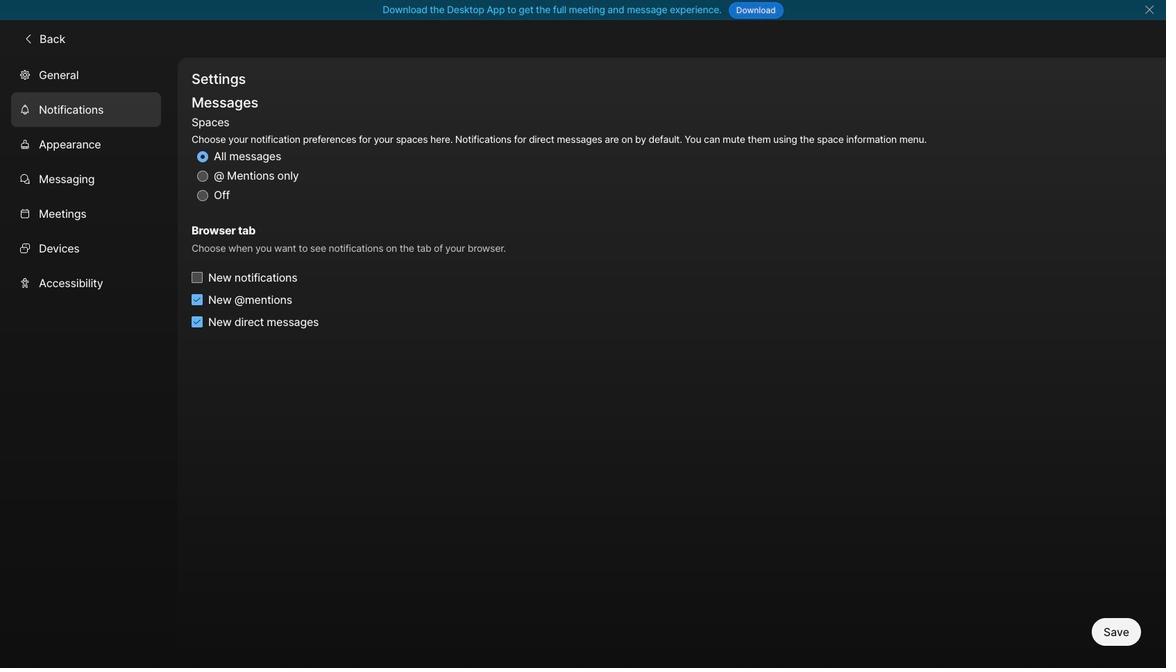 Task type: describe. For each thing, give the bounding box(es) containing it.
Off radio
[[197, 190, 208, 202]]

settings navigation
[[0, 57, 178, 669]]

notifications tab
[[11, 92, 161, 127]]

accessibility tab
[[11, 266, 161, 301]]

general tab
[[11, 57, 161, 92]]

cancel_16 image
[[1145, 4, 1156, 15]]

appearance tab
[[11, 127, 161, 162]]



Task type: vqa. For each thing, say whether or not it's contained in the screenshot.
Accessibility tab
yes



Task type: locate. For each thing, give the bounding box(es) containing it.
All messages radio
[[197, 151, 208, 163]]

meetings tab
[[11, 196, 161, 231]]

option group
[[192, 113, 927, 206]]

messaging tab
[[11, 162, 161, 196]]

devices tab
[[11, 231, 161, 266]]

@ Mentions only radio
[[197, 171, 208, 182]]



